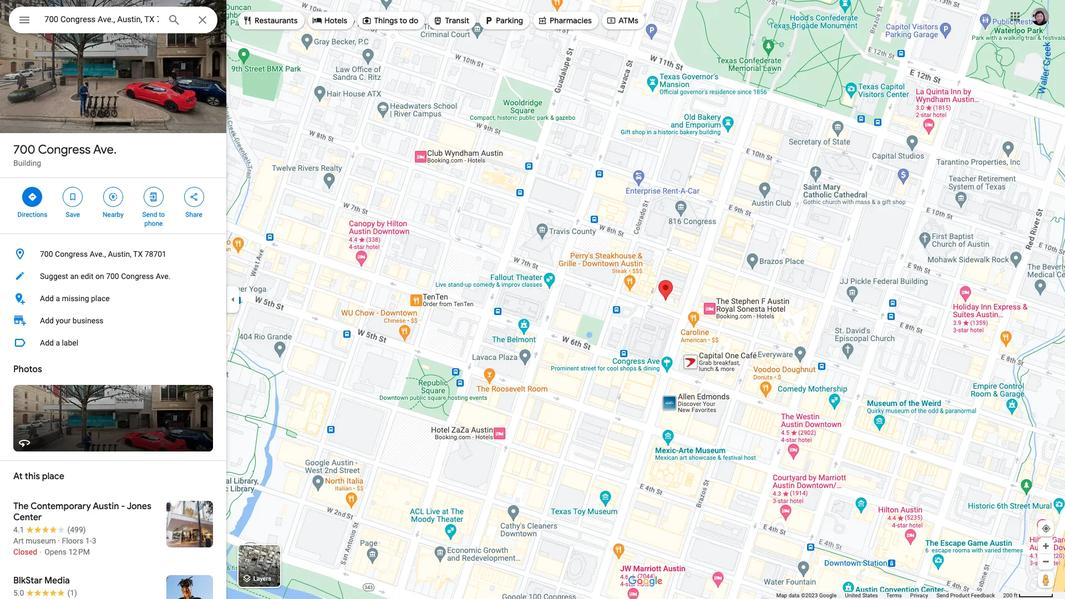 Task type: vqa. For each thing, say whether or not it's contained in the screenshot.


Task type: describe. For each thing, give the bounding box(es) containing it.
1 vertical spatial place
[[42, 471, 64, 482]]

ft
[[1014, 592, 1018, 599]]

(499)
[[67, 525, 86, 534]]

5.0
[[13, 589, 24, 597]]

2 vertical spatial congress
[[121, 272, 154, 281]]

to inside  things to do
[[400, 16, 407, 26]]

nearby
[[103, 211, 124, 219]]

send for send to phone
[[142, 211, 157, 219]]

(1)
[[67, 589, 77, 597]]

data
[[789, 592, 800, 599]]

zoom out image
[[1042, 557, 1050, 566]]

700 congress ave. building
[[13, 142, 117, 168]]

blkstar media
[[13, 575, 70, 586]]

to inside send to phone
[[159, 211, 165, 219]]


[[312, 14, 322, 26]]


[[537, 14, 547, 26]]

700 for ave.,
[[40, 250, 53, 258]]

add a missing place
[[40, 294, 110, 303]]

700 for ave.
[[13, 142, 35, 158]]

google maps element
[[0, 0, 1065, 599]]

 search field
[[9, 7, 217, 36]]

700 congress ave., austin, tx 78701 button
[[0, 243, 226, 265]]

do
[[409, 16, 418, 26]]

ave. inside 700 congress ave. building
[[93, 142, 117, 158]]

·
[[58, 536, 60, 545]]


[[108, 191, 118, 203]]

austin,
[[108, 250, 131, 258]]

united states
[[845, 592, 878, 599]]

states
[[862, 592, 878, 599]]

700 congress ave. main content
[[0, 0, 226, 599]]


[[68, 191, 78, 203]]

suggest an edit on 700 congress ave.
[[40, 272, 171, 281]]

4.1 stars 499 reviews image
[[13, 524, 86, 535]]


[[27, 191, 37, 203]]

collapse side panel image
[[227, 293, 239, 306]]


[[242, 14, 252, 26]]

2 horizontal spatial 700
[[106, 272, 119, 281]]

700 congress ave., austin, tx 78701
[[40, 250, 166, 258]]

actions for 700 congress ave. region
[[0, 178, 226, 234]]

 transit
[[433, 14, 469, 26]]

transit
[[445, 16, 469, 26]]

200 ft
[[1003, 592, 1018, 599]]

terms button
[[886, 592, 902, 599]]

congress for ave.
[[38, 142, 91, 158]]

show street view coverage image
[[1038, 571, 1054, 588]]

200 ft button
[[1003, 592, 1053, 599]]

terms
[[886, 592, 902, 599]]

parking
[[496, 16, 523, 26]]

none field inside "700 congress ave., austin, tx 78701" field
[[44, 13, 159, 26]]

send to phone
[[142, 211, 165, 227]]

map
[[776, 592, 787, 599]]

the
[[13, 501, 29, 512]]

austin
[[93, 501, 119, 512]]

business
[[73, 316, 104, 325]]

12 pm
[[68, 547, 90, 556]]

label
[[62, 338, 78, 347]]

feedback
[[971, 592, 995, 599]]

a for label
[[56, 338, 60, 347]]

media
[[44, 575, 70, 586]]

atms
[[618, 16, 638, 26]]


[[433, 14, 443, 26]]

 things to do
[[362, 14, 418, 26]]

700 Congress Ave., Austin, TX 78701 field
[[9, 7, 217, 33]]

this
[[25, 471, 40, 482]]

things
[[374, 16, 398, 26]]

art
[[13, 536, 24, 545]]

footer inside google maps element
[[776, 592, 1003, 599]]

your
[[56, 316, 71, 325]]

suggest an edit on 700 congress ave. button
[[0, 265, 226, 287]]

send product feedback button
[[936, 592, 995, 599]]

blkstar
[[13, 575, 42, 586]]

 parking
[[484, 14, 523, 26]]

add a label button
[[0, 332, 226, 354]]

photos
[[13, 364, 42, 375]]

jones
[[127, 501, 151, 512]]

3
[[92, 536, 96, 545]]

suggest
[[40, 272, 68, 281]]

on
[[95, 272, 104, 281]]

the contemporary austin - jones center
[[13, 501, 151, 523]]

add your business
[[40, 316, 104, 325]]

pharmacies
[[550, 16, 592, 26]]

ave.,
[[90, 250, 106, 258]]

museum
[[26, 536, 56, 545]]



Task type: locate. For each thing, give the bounding box(es) containing it.
-
[[121, 501, 125, 512]]

add inside "link"
[[40, 316, 54, 325]]

a for missing
[[56, 294, 60, 303]]

layers
[[253, 575, 271, 583]]

700 inside 700 congress ave. building
[[13, 142, 35, 158]]

edit
[[81, 272, 93, 281]]


[[189, 191, 199, 203]]


[[606, 14, 616, 26]]

4.1
[[13, 525, 24, 534]]

add inside button
[[40, 338, 54, 347]]

add
[[40, 294, 54, 303], [40, 316, 54, 325], [40, 338, 54, 347]]

ave. up 
[[93, 142, 117, 158]]

a inside "button"
[[56, 294, 60, 303]]

add for add a missing place
[[40, 294, 54, 303]]

united
[[845, 592, 861, 599]]

1 add from the top
[[40, 294, 54, 303]]

at this place
[[13, 471, 64, 482]]

congress for ave.,
[[55, 250, 88, 258]]

78701
[[145, 250, 166, 258]]

send inside send to phone
[[142, 211, 157, 219]]

200
[[1003, 592, 1013, 599]]

congress inside 700 congress ave. building
[[38, 142, 91, 158]]

congress down tx
[[121, 272, 154, 281]]

0 vertical spatial place
[[91, 294, 110, 303]]

art museum · floors 1-3 closed ⋅ opens 12 pm
[[13, 536, 96, 556]]

send inside button
[[936, 592, 949, 599]]

0 horizontal spatial ave.
[[93, 142, 117, 158]]

tx
[[133, 250, 143, 258]]

1 vertical spatial ave.
[[156, 272, 171, 281]]


[[362, 14, 372, 26]]

1 a from the top
[[56, 294, 60, 303]]

0 vertical spatial send
[[142, 211, 157, 219]]

0 vertical spatial ave.
[[93, 142, 117, 158]]

 button
[[9, 7, 40, 36]]

 hotels
[[312, 14, 347, 26]]

send for send product feedback
[[936, 592, 949, 599]]

ave. down the 78701
[[156, 272, 171, 281]]

a left missing
[[56, 294, 60, 303]]

0 vertical spatial 700
[[13, 142, 35, 158]]

1 vertical spatial congress
[[55, 250, 88, 258]]

contemporary
[[30, 501, 91, 512]]

700 up "building"
[[13, 142, 35, 158]]

1-
[[85, 536, 92, 545]]

show your location image
[[1041, 524, 1051, 534]]

1 horizontal spatial to
[[400, 16, 407, 26]]

congress up 'an' at the left
[[55, 250, 88, 258]]

700 up suggest at left
[[40, 250, 53, 258]]

send product feedback
[[936, 592, 995, 599]]

1 horizontal spatial send
[[936, 592, 949, 599]]

place down on
[[91, 294, 110, 303]]

ave.
[[93, 142, 117, 158], [156, 272, 171, 281]]

 pharmacies
[[537, 14, 592, 26]]

congress
[[38, 142, 91, 158], [55, 250, 88, 258], [121, 272, 154, 281]]

0 vertical spatial to
[[400, 16, 407, 26]]

hotels
[[324, 16, 347, 26]]

add down suggest at left
[[40, 294, 54, 303]]

restaurants
[[255, 16, 298, 26]]

united states button
[[845, 592, 878, 599]]


[[149, 191, 159, 203]]


[[484, 14, 494, 26]]

privacy button
[[910, 592, 928, 599]]

add inside "button"
[[40, 294, 54, 303]]

2 add from the top
[[40, 316, 54, 325]]

1 horizontal spatial ave.
[[156, 272, 171, 281]]

missing
[[62, 294, 89, 303]]

opens
[[44, 547, 67, 556]]

closed
[[13, 547, 37, 556]]

to left do
[[400, 16, 407, 26]]

add left your
[[40, 316, 54, 325]]

©2023
[[801, 592, 818, 599]]

floors
[[62, 536, 84, 545]]

2 a from the top
[[56, 338, 60, 347]]

at
[[13, 471, 23, 482]]

congress up "building"
[[38, 142, 91, 158]]

0 horizontal spatial place
[[42, 471, 64, 482]]

to up phone
[[159, 211, 165, 219]]

1 horizontal spatial 700
[[40, 250, 53, 258]]

add for add your business
[[40, 316, 54, 325]]

an
[[70, 272, 79, 281]]

place inside add a missing place "button"
[[91, 294, 110, 303]]

add a label
[[40, 338, 78, 347]]

save
[[66, 211, 80, 219]]

phone
[[144, 220, 163, 227]]

footer
[[776, 592, 1003, 599]]

0 vertical spatial congress
[[38, 142, 91, 158]]

center
[[13, 512, 42, 523]]

0 horizontal spatial 700
[[13, 142, 35, 158]]

send
[[142, 211, 157, 219], [936, 592, 949, 599]]

2 vertical spatial 700
[[106, 272, 119, 281]]

a inside button
[[56, 338, 60, 347]]

1 vertical spatial add
[[40, 316, 54, 325]]

place right this
[[42, 471, 64, 482]]

building
[[13, 159, 41, 168]]

 atms
[[606, 14, 638, 26]]

add your business link
[[0, 310, 226, 332]]

0 vertical spatial add
[[40, 294, 54, 303]]

0 horizontal spatial send
[[142, 211, 157, 219]]

700 right on
[[106, 272, 119, 281]]

1 horizontal spatial place
[[91, 294, 110, 303]]

product
[[950, 592, 970, 599]]

add left label
[[40, 338, 54, 347]]

to
[[400, 16, 407, 26], [159, 211, 165, 219]]

zoom in image
[[1042, 542, 1050, 550]]

None field
[[44, 13, 159, 26]]

send left product
[[936, 592, 949, 599]]

1 vertical spatial send
[[936, 592, 949, 599]]

add a missing place button
[[0, 287, 226, 310]]

directions
[[17, 211, 47, 219]]

0 vertical spatial a
[[56, 294, 60, 303]]

ave. inside button
[[156, 272, 171, 281]]

privacy
[[910, 592, 928, 599]]


[[18, 12, 31, 28]]

1 vertical spatial 700
[[40, 250, 53, 258]]

700
[[13, 142, 35, 158], [40, 250, 53, 258], [106, 272, 119, 281]]

google
[[819, 592, 837, 599]]

0 horizontal spatial to
[[159, 211, 165, 219]]

1 vertical spatial to
[[159, 211, 165, 219]]

add for add a label
[[40, 338, 54, 347]]

send up phone
[[142, 211, 157, 219]]

share
[[185, 211, 202, 219]]

map data ©2023 google
[[776, 592, 837, 599]]

3 add from the top
[[40, 338, 54, 347]]

⋅
[[39, 547, 43, 556]]

footer containing map data ©2023 google
[[776, 592, 1003, 599]]

5.0 stars 1 reviews image
[[13, 587, 77, 599]]

1 vertical spatial a
[[56, 338, 60, 347]]

a left label
[[56, 338, 60, 347]]

2 vertical spatial add
[[40, 338, 54, 347]]

google account: michele murakami  
(michele.murakami@adept.ai) image
[[1031, 8, 1049, 25]]



